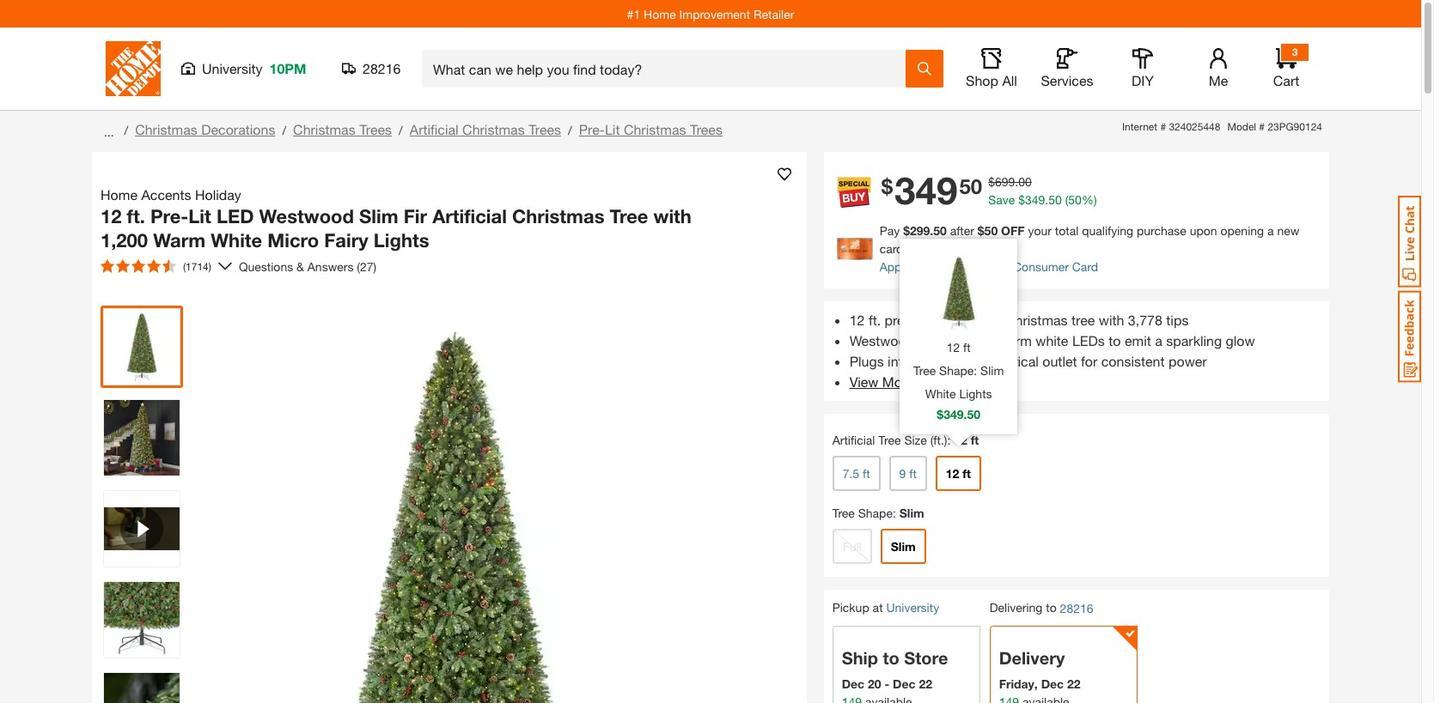 Task type: vqa. For each thing, say whether or not it's contained in the screenshot.
Home to the top
yes



Task type: locate. For each thing, give the bounding box(es) containing it.
for right apply
[[914, 260, 928, 274]]

349 down 00
[[1025, 193, 1045, 207]]

1 vertical spatial artificial
[[432, 205, 507, 228]]

:
[[947, 433, 951, 448], [893, 507, 896, 521]]

1 vertical spatial ft.
[[869, 312, 881, 329]]

12 inside 12 ft. pre-lit artificial pine christmas tree with 3,778 tips westwood fir has 1,200 warm white leds to emit a sparkling glow plugs into a standard electrical outlet for consistent power view more details
[[850, 312, 865, 329]]

christmas inside home accents holiday 12 ft. pre-lit led westwood slim fir artificial christmas tree with 1,200 warm white micro fairy lights
[[512, 205, 605, 228]]

1 horizontal spatial westwood
[[850, 333, 915, 349]]

to up "-"
[[883, 649, 900, 669]]

1 horizontal spatial trees
[[529, 121, 561, 138]]

10pm
[[269, 60, 306, 76]]

1 # from the left
[[1160, 120, 1166, 133]]

28216 inside delivering to 28216
[[1060, 602, 1094, 616]]

home
[[644, 6, 676, 21], [101, 186, 137, 203], [941, 260, 974, 274]]

&
[[297, 259, 304, 274]]

1 horizontal spatial pre-
[[579, 121, 605, 138]]

0 horizontal spatial 1,200
[[101, 229, 148, 251]]

# right internet
[[1160, 120, 1166, 133]]

1 vertical spatial westwood
[[850, 333, 915, 349]]

0 horizontal spatial lit
[[188, 205, 211, 228]]

slim
[[359, 205, 398, 228], [981, 364, 1004, 378], [900, 507, 924, 521], [891, 540, 916, 555]]

apply
[[880, 260, 910, 274]]

to inside 12 ft. pre-lit artificial pine christmas tree with 3,778 tips westwood fir has 1,200 warm white leds to emit a sparkling glow plugs into a standard electrical outlet for consistent power view more details
[[1109, 333, 1121, 349]]

university right at
[[886, 601, 939, 616]]

1 vertical spatial white
[[925, 387, 956, 401]]

view more details link
[[850, 374, 960, 391]]

fir
[[918, 333, 930, 349]]

home right #1
[[644, 6, 676, 21]]

3 dec from the left
[[1041, 677, 1064, 692]]

0 vertical spatial white
[[211, 229, 262, 251]]

slim up the slim button
[[900, 507, 924, 521]]

to inside delivering to 28216
[[1046, 601, 1057, 616]]

ft. left "pre-"
[[869, 312, 881, 329]]

0 vertical spatial with
[[654, 205, 692, 228]]

lights inside the 12 ft tree shape: slim white lights $349.50
[[959, 387, 992, 401]]

lights
[[374, 229, 429, 251], [959, 387, 992, 401]]

1,200 down pine
[[960, 333, 994, 349]]

9 ft button
[[889, 457, 927, 492]]

1 vertical spatial 28216
[[1060, 602, 1094, 616]]

22 down store
[[919, 677, 932, 692]]

: up the slim button
[[893, 507, 896, 521]]

1 dec from the left
[[842, 677, 865, 692]]

slim inside the 12 ft tree shape: slim white lights $349.50
[[981, 364, 1004, 378]]

lit inside home accents holiday 12 ft. pre-lit led westwood slim fir artificial christmas tree with 1,200 warm white micro fairy lights
[[188, 205, 211, 228]]

28216 up ... / christmas decorations / christmas trees / artificial christmas trees / pre-lit christmas trees
[[363, 60, 401, 76]]

12 left "pre-"
[[850, 312, 865, 329]]

0 horizontal spatial .
[[1015, 175, 1019, 189]]

a inside your total qualifying purchase upon opening a new card.
[[1268, 224, 1274, 238]]

1 horizontal spatial 28216
[[1060, 602, 1094, 616]]

1 horizontal spatial 22
[[1067, 677, 1081, 692]]

white down led
[[211, 229, 262, 251]]

university button
[[886, 601, 939, 616]]

university left 10pm
[[202, 60, 263, 76]]

full button
[[832, 530, 872, 565]]

white up $349.50 at bottom
[[925, 387, 956, 401]]

... / christmas decorations / christmas trees / artificial christmas trees / pre-lit christmas trees
[[101, 121, 723, 139]]

1 vertical spatial to
[[1046, 601, 1057, 616]]

1 trees from the left
[[359, 121, 392, 138]]

with
[[654, 205, 692, 228], [1099, 312, 1124, 329]]

1 vertical spatial lit
[[188, 205, 211, 228]]

home left depot on the top of the page
[[941, 260, 974, 274]]

$ down 00
[[1018, 193, 1025, 207]]

white
[[1036, 333, 1069, 349]]

1 horizontal spatial 1,200
[[960, 333, 994, 349]]

0 horizontal spatial trees
[[359, 121, 392, 138]]

3 / from the left
[[399, 123, 403, 138]]

pay $ 299.50 after $ 50 off
[[880, 224, 1025, 238]]

2 horizontal spatial to
[[1109, 333, 1121, 349]]

0 vertical spatial lit
[[605, 121, 620, 138]]

pay
[[880, 224, 900, 238]]

has
[[934, 333, 956, 349]]

1 vertical spatial university
[[886, 601, 939, 616]]

. left (
[[1045, 193, 1049, 207]]

0 vertical spatial ft.
[[127, 205, 145, 228]]

ft for 7.5 ft
[[863, 467, 870, 482]]

$ up pay
[[881, 174, 893, 199]]

apply now image
[[837, 238, 880, 260]]

1 vertical spatial home
[[101, 186, 137, 203]]

lights up $349.50 at bottom
[[959, 387, 992, 401]]

sparkling
[[1166, 333, 1222, 349]]

/ left pre-lit christmas trees link
[[568, 123, 572, 138]]

internet # 324025448 model # 23pg90124
[[1122, 120, 1323, 133]]

0 vertical spatial to
[[1109, 333, 1121, 349]]

a left the new
[[1268, 224, 1274, 238]]

1,200
[[101, 229, 148, 251], [960, 333, 994, 349]]

0 horizontal spatial westwood
[[259, 205, 354, 228]]

new
[[1277, 224, 1300, 238]]

2 horizontal spatial dec
[[1041, 677, 1064, 692]]

swatch image
[[916, 250, 1002, 336]]

to for delivering to 28216
[[1046, 601, 1057, 616]]

pre-
[[579, 121, 605, 138], [150, 205, 188, 228]]

299.50
[[910, 224, 947, 238]]

lit inside ... / christmas decorations / christmas trees / artificial christmas trees / pre-lit christmas trees
[[605, 121, 620, 138]]

4 / from the left
[[568, 123, 572, 138]]

2 vertical spatial to
[[883, 649, 900, 669]]

1 horizontal spatial 349
[[1025, 193, 1045, 207]]

christmas decorations link
[[135, 121, 275, 138]]

lit down the "holiday"
[[188, 205, 211, 228]]

0 vertical spatial university
[[202, 60, 263, 76]]

: down $349.50 at bottom
[[947, 433, 951, 448]]

ft right has
[[963, 340, 971, 355]]

westwood inside home accents holiday 12 ft. pre-lit led westwood slim fir artificial christmas tree with 1,200 warm white micro fairy lights
[[259, 205, 354, 228]]

22 right friday, at the right bottom of page
[[1067, 677, 1081, 692]]

0 horizontal spatial with
[[654, 205, 692, 228]]

.
[[1015, 175, 1019, 189], [1045, 193, 1049, 207]]

1 vertical spatial .
[[1045, 193, 1049, 207]]

2 horizontal spatial trees
[[690, 121, 723, 138]]

0 horizontal spatial 22
[[919, 677, 932, 692]]

1 vertical spatial lights
[[959, 387, 992, 401]]

0 vertical spatial 1,200
[[101, 229, 148, 251]]

1 horizontal spatial :
[[947, 433, 951, 448]]

12 inside button
[[946, 467, 959, 482]]

1 vertical spatial for
[[1081, 354, 1098, 370]]

0 horizontal spatial 28216
[[363, 60, 401, 76]]

1 horizontal spatial lights
[[959, 387, 992, 401]]

ft inside the 12 ft tree shape: slim white lights $349.50
[[963, 340, 971, 355]]

1 vertical spatial pre-
[[150, 205, 188, 228]]

349 up 299.50
[[895, 168, 958, 213]]

-
[[885, 677, 890, 692]]

1 horizontal spatial dec
[[893, 677, 916, 692]]

to left emit
[[1109, 333, 1121, 349]]

ft
[[963, 340, 971, 355], [971, 433, 979, 448], [863, 467, 870, 482], [909, 467, 917, 482], [963, 467, 971, 482]]

$ right pay
[[903, 224, 910, 238]]

services button
[[1040, 48, 1095, 89]]

0 horizontal spatial :
[[893, 507, 896, 521]]

slim down "tree shape : slim"
[[891, 540, 916, 555]]

1 horizontal spatial university
[[886, 601, 939, 616]]

ft inside button
[[863, 467, 870, 482]]

artificial
[[924, 312, 972, 329]]

/ right ... button
[[124, 123, 128, 138]]

50 inside the $ 349 50
[[959, 174, 982, 199]]

50 left save
[[959, 174, 982, 199]]

christmas inside 12 ft. pre-lit artificial pine christmas tree with 3,778 tips westwood fir has 1,200 warm white leds to emit a sparkling glow plugs into a standard electrical outlet for consistent power view more details
[[1005, 312, 1068, 329]]

0 horizontal spatial ft.
[[127, 205, 145, 228]]

0 vertical spatial :
[[947, 433, 951, 448]]

qualifying
[[1082, 224, 1134, 238]]

home left the accents
[[101, 186, 137, 203]]

westwood
[[259, 205, 354, 228], [850, 333, 915, 349]]

your
[[1028, 224, 1052, 238]]

2 horizontal spatial home
[[941, 260, 974, 274]]

tree shape : slim
[[832, 507, 924, 521]]

0 vertical spatial pre-
[[579, 121, 605, 138]]

0 horizontal spatial for
[[914, 260, 928, 274]]

westwood up plugs
[[850, 333, 915, 349]]

2 22 from the left
[[1067, 677, 1081, 692]]

0 horizontal spatial home
[[101, 186, 137, 203]]

0 horizontal spatial 349
[[895, 168, 958, 213]]

0 horizontal spatial lights
[[374, 229, 429, 251]]

standard
[[926, 354, 980, 370]]

1 horizontal spatial #
[[1259, 120, 1265, 133]]

0 vertical spatial for
[[914, 260, 928, 274]]

lights down fir
[[374, 229, 429, 251]]

12 for 12 ft. pre-lit artificial pine christmas tree with 3,778 tips westwood fir has 1,200 warm white leds to emit a sparkling glow plugs into a standard electrical outlet for consistent power view more details
[[850, 312, 865, 329]]

1 vertical spatial with
[[1099, 312, 1124, 329]]

me button
[[1191, 48, 1246, 89]]

slim left fir
[[359, 205, 398, 228]]

12 down (ft.)
[[946, 467, 959, 482]]

feedback link image
[[1398, 290, 1421, 383]]

home accents holiday pre lit christmas trees 23pg90124 e1.1 image
[[104, 400, 180, 476]]

0 vertical spatial westwood
[[259, 205, 354, 228]]

led
[[216, 205, 254, 228]]

2 vertical spatial home
[[941, 260, 974, 274]]

lit down the what can we help you find today? search box
[[605, 121, 620, 138]]

0 horizontal spatial #
[[1160, 120, 1166, 133]]

/
[[124, 123, 128, 138], [282, 123, 286, 138], [399, 123, 403, 138], [568, 123, 572, 138]]

0 vertical spatial .
[[1015, 175, 1019, 189]]

0 vertical spatial 28216
[[363, 60, 401, 76]]

dec left 20
[[842, 677, 865, 692]]

0 horizontal spatial to
[[883, 649, 900, 669]]

1 horizontal spatial ft.
[[869, 312, 881, 329]]

1 vertical spatial 1,200
[[960, 333, 994, 349]]

ft right 7.5
[[863, 467, 870, 482]]

size
[[904, 433, 927, 448]]

/ right christmas trees "link"
[[399, 123, 403, 138]]

micro
[[268, 229, 319, 251]]

artificial tree size (ft.) : 12 ft
[[832, 433, 979, 448]]

slim right shape:
[[981, 364, 1004, 378]]

ft right 9 ft in the right bottom of the page
[[963, 467, 971, 482]]

1 horizontal spatial white
[[925, 387, 956, 401]]

for down leds
[[1081, 354, 1098, 370]]

0 horizontal spatial pre-
[[150, 205, 188, 228]]

#
[[1160, 120, 1166, 133], [1259, 120, 1265, 133]]

to left "28216" link
[[1046, 601, 1057, 616]]

dec down delivery
[[1041, 677, 1064, 692]]

1 horizontal spatial to
[[1046, 601, 1057, 616]]

home accents holiday link
[[101, 185, 248, 205]]

delivery
[[999, 649, 1065, 669]]

dec
[[842, 677, 865, 692], [893, 677, 916, 692], [1041, 677, 1064, 692]]

0 vertical spatial lights
[[374, 229, 429, 251]]

2 / from the left
[[282, 123, 286, 138]]

1 horizontal spatial for
[[1081, 354, 1098, 370]]

university 10pm
[[202, 60, 306, 76]]

1,200 up 4.5 stars image
[[101, 229, 148, 251]]

50 left off
[[984, 224, 998, 238]]

2 dec from the left
[[893, 677, 916, 692]]

lit
[[605, 121, 620, 138], [188, 205, 211, 228]]

3,778
[[1128, 312, 1163, 329]]

to
[[1109, 333, 1121, 349], [1046, 601, 1057, 616], [883, 649, 900, 669]]

card
[[1072, 260, 1098, 274]]

artificial inside home accents holiday 12 ft. pre-lit led westwood slim fir artificial christmas tree with 1,200 warm white micro fairy lights
[[432, 205, 507, 228]]

$
[[881, 174, 893, 199], [988, 175, 995, 189], [1018, 193, 1025, 207], [903, 224, 910, 238], [978, 224, 984, 238]]

view
[[850, 374, 879, 391]]

1 horizontal spatial .
[[1045, 193, 1049, 207]]

0 horizontal spatial dec
[[842, 677, 865, 692]]

card.
[[880, 242, 907, 256]]

28216 right delivering
[[1060, 602, 1094, 616]]

# right model
[[1259, 120, 1265, 133]]

0 horizontal spatial white
[[211, 229, 262, 251]]

(ft.)
[[930, 433, 947, 448]]

westwood up micro
[[259, 205, 354, 228]]

12 up shape:
[[947, 340, 960, 355]]

ft right '9'
[[909, 467, 917, 482]]

dec right "-"
[[893, 677, 916, 692]]

university
[[202, 60, 263, 76], [886, 601, 939, 616]]

(1714) button
[[94, 253, 218, 280]]

. up off
[[1015, 175, 1019, 189]]

to for ship to store
[[883, 649, 900, 669]]

12 inside the 12 ft tree shape: slim white lights $349.50
[[947, 340, 960, 355]]

cart 3
[[1273, 46, 1300, 89]]

ft. down the accents
[[127, 205, 145, 228]]

0 vertical spatial home
[[644, 6, 676, 21]]

12 up 4.5 stars image
[[101, 205, 122, 228]]

with inside home accents holiday 12 ft. pre-lit led westwood slim fir artificial christmas tree with 1,200 warm white micro fairy lights
[[654, 205, 692, 228]]

into
[[888, 354, 911, 370]]

artificial inside ... / christmas decorations / christmas trees / artificial christmas trees / pre-lit christmas trees
[[410, 121, 459, 138]]

22
[[919, 677, 932, 692], [1067, 677, 1081, 692]]

7.5 ft
[[843, 467, 870, 482]]

plugs
[[850, 354, 884, 370]]

0 vertical spatial artificial
[[410, 121, 459, 138]]

/ right decorations
[[282, 123, 286, 138]]

artificial christmas trees link
[[410, 121, 561, 138]]

#1
[[627, 6, 640, 21]]

1 horizontal spatial with
[[1099, 312, 1124, 329]]

1 horizontal spatial home
[[644, 6, 676, 21]]

slim button
[[881, 530, 926, 565]]

1 horizontal spatial lit
[[605, 121, 620, 138]]



Task type: describe. For each thing, give the bounding box(es) containing it.
ft for 12 ft tree shape: slim white lights $349.50
[[963, 340, 971, 355]]

model
[[1228, 120, 1256, 133]]

$ up save
[[988, 175, 995, 189]]

tree inside home accents holiday 12 ft. pre-lit led westwood slim fir artificial christmas tree with 1,200 warm white micro fairy lights
[[610, 205, 648, 228]]

consumer
[[1013, 260, 1069, 274]]

What can we help you find today? search field
[[433, 51, 905, 87]]

... button
[[101, 119, 117, 144]]

pre-
[[885, 312, 910, 329]]

12 ft. pre-lit artificial pine christmas tree with 3,778 tips westwood fir has 1,200 warm white leds to emit a sparkling glow plugs into a standard electrical outlet for consistent power view more details
[[850, 312, 1255, 391]]

3 trees from the left
[[690, 121, 723, 138]]

leds
[[1072, 333, 1105, 349]]

1 22 from the left
[[919, 677, 932, 692]]

electrical
[[984, 354, 1039, 370]]

12 ft
[[946, 467, 971, 482]]

outlet
[[1043, 354, 1077, 370]]

friday, dec 22
[[999, 677, 1081, 692]]

internet
[[1122, 120, 1158, 133]]

12 right (ft.)
[[954, 433, 967, 448]]

1 / from the left
[[124, 123, 128, 138]]

add to list image
[[777, 168, 791, 181]]

7.5 ft button
[[832, 457, 880, 492]]

50 up total
[[1068, 193, 1082, 207]]

#1 home improvement retailer
[[627, 6, 794, 21]]

total
[[1055, 224, 1079, 238]]

1,200 inside home accents holiday 12 ft. pre-lit led westwood slim fir artificial christmas tree with 1,200 warm white micro fairy lights
[[101, 229, 148, 251]]

more
[[882, 374, 914, 391]]

glow
[[1226, 333, 1255, 349]]

white inside the 12 ft tree shape: slim white lights $349.50
[[925, 387, 956, 401]]

cart
[[1273, 72, 1300, 89]]

pickup at university
[[832, 601, 939, 616]]

tips
[[1166, 312, 1189, 329]]

holiday
[[195, 186, 241, 203]]

ship to store
[[842, 649, 948, 669]]

accents
[[141, 186, 191, 203]]

apply for a home depot consumer card link
[[880, 260, 1098, 274]]

improvement
[[679, 6, 750, 21]]

shop all
[[966, 72, 1017, 89]]

pickup
[[832, 601, 869, 616]]

(27)
[[357, 259, 377, 274]]

ft for 9 ft
[[909, 467, 917, 482]]

home accents holiday 12 ft. pre-lit led westwood slim fir artificial christmas tree with 1,200 warm white micro fairy lights
[[101, 186, 692, 251]]

tree inside the 12 ft tree shape: slim white lights $349.50
[[914, 364, 936, 378]]

12 inside home accents holiday 12 ft. pre-lit led westwood slim fir artificial christmas tree with 1,200 warm white micro fairy lights
[[101, 205, 122, 228]]

lit
[[910, 312, 920, 329]]

home inside home accents holiday 12 ft. pre-lit led westwood slim fir artificial christmas tree with 1,200 warm white micro fairy lights
[[101, 186, 137, 203]]

%)
[[1082, 193, 1097, 207]]

12 ft button
[[936, 457, 981, 492]]

ft for 12 ft
[[963, 467, 971, 482]]

your total qualifying purchase upon opening a new card.
[[880, 224, 1300, 256]]

9 ft
[[899, 467, 917, 482]]

warm
[[153, 229, 206, 251]]

a down 299.50
[[932, 260, 938, 274]]

delivering to 28216
[[990, 601, 1094, 616]]

6329914715112 image
[[104, 492, 180, 567]]

2 vertical spatial artificial
[[832, 433, 875, 448]]

3
[[1292, 46, 1298, 58]]

9
[[899, 467, 906, 482]]

with inside 12 ft. pre-lit artificial pine christmas tree with 3,778 tips westwood fir has 1,200 warm white leds to emit a sparkling glow plugs into a standard electrical outlet for consistent power view more details
[[1099, 312, 1124, 329]]

slim inside button
[[891, 540, 916, 555]]

(1714) link
[[94, 253, 232, 280]]

fir
[[404, 205, 427, 228]]

2 # from the left
[[1259, 120, 1265, 133]]

slim inside home accents holiday 12 ft. pre-lit led westwood slim fir artificial christmas tree with 1,200 warm white micro fairy lights
[[359, 205, 398, 228]]

home accents holiday pre lit christmas trees 23pg90124 64.0 image
[[104, 309, 180, 385]]

after
[[950, 224, 974, 238]]

ft down $349.50 at bottom
[[971, 433, 979, 448]]

questions
[[239, 259, 293, 274]]

off
[[1001, 224, 1025, 238]]

for inside 12 ft. pre-lit artificial pine christmas tree with 3,778 tips westwood fir has 1,200 warm white leds to emit a sparkling glow plugs into a standard electrical outlet for consistent power view more details
[[1081, 354, 1098, 370]]

ft. inside home accents holiday 12 ft. pre-lit led westwood slim fir artificial christmas tree with 1,200 warm white micro fairy lights
[[127, 205, 145, 228]]

pine
[[975, 312, 1002, 329]]

tree
[[1072, 312, 1095, 329]]

at
[[873, 601, 883, 616]]

white inside home accents holiday 12 ft. pre-lit led westwood slim fir artificial christmas tree with 1,200 warm white micro fairy lights
[[211, 229, 262, 251]]

home accents holiday pre lit christmas trees 23pg90124 40.2 image
[[104, 583, 180, 658]]

emit
[[1125, 333, 1151, 349]]

home accents holiday pre lit christmas trees 23pg90124 a0.3 image
[[104, 674, 180, 704]]

delivering
[[990, 601, 1043, 616]]

12 for 12 ft tree shape: slim white lights $349.50
[[947, 340, 960, 355]]

dec 20 - dec 22
[[842, 677, 932, 692]]

shop all button
[[964, 48, 1019, 89]]

2 trees from the left
[[529, 121, 561, 138]]

pre- inside home accents holiday 12 ft. pre-lit led westwood slim fir artificial christmas tree with 1,200 warm white micro fairy lights
[[150, 205, 188, 228]]

me
[[1209, 72, 1228, 89]]

store
[[904, 649, 948, 669]]

a right emit
[[1155, 333, 1163, 349]]

services
[[1041, 72, 1094, 89]]

westwood inside 12 ft. pre-lit artificial pine christmas tree with 3,778 tips westwood fir has 1,200 warm white leds to emit a sparkling glow plugs into a standard electrical outlet for consistent power view more details
[[850, 333, 915, 349]]

depot
[[977, 260, 1010, 274]]

7.5
[[843, 467, 859, 482]]

50 left (
[[1049, 193, 1062, 207]]

warm
[[998, 333, 1032, 349]]

$349.50
[[937, 407, 981, 422]]

apply for a home depot consumer card
[[880, 260, 1098, 274]]

28216 inside button
[[363, 60, 401, 76]]

pre- inside ... / christmas decorations / christmas trees / artificial christmas trees / pre-lit christmas trees
[[579, 121, 605, 138]]

1,200 inside 12 ft. pre-lit artificial pine christmas tree with 3,778 tips westwood fir has 1,200 warm white leds to emit a sparkling glow plugs into a standard electrical outlet for consistent power view more details
[[960, 333, 994, 349]]

349 inside $ 699 . 00 save $ 349 . 50 ( 50 %)
[[1025, 193, 1045, 207]]

decorations
[[201, 121, 275, 138]]

upon
[[1190, 224, 1217, 238]]

diy button
[[1115, 48, 1170, 89]]

fairy
[[324, 229, 368, 251]]

opening
[[1221, 224, 1264, 238]]

28216 button
[[342, 60, 401, 77]]

...
[[104, 124, 114, 139]]

23pg90124
[[1268, 120, 1323, 133]]

all
[[1002, 72, 1017, 89]]

shape
[[858, 507, 893, 521]]

pre-lit christmas trees link
[[579, 121, 723, 138]]

purchase
[[1137, 224, 1187, 238]]

details
[[918, 374, 960, 391]]

lights inside home accents holiday 12 ft. pre-lit led westwood slim fir artificial christmas tree with 1,200 warm white micro fairy lights
[[374, 229, 429, 251]]

1 vertical spatial :
[[893, 507, 896, 521]]

live chat image
[[1398, 196, 1421, 288]]

12 for 12 ft
[[946, 467, 959, 482]]

retailer
[[754, 6, 794, 21]]

0 horizontal spatial university
[[202, 60, 263, 76]]

ft. inside 12 ft. pre-lit artificial pine christmas tree with 3,778 tips westwood fir has 1,200 warm white leds to emit a sparkling glow plugs into a standard electrical outlet for consistent power view more details
[[869, 312, 881, 329]]

$ inside the $ 349 50
[[881, 174, 893, 199]]

a right 'into'
[[915, 354, 922, 370]]

the home depot logo image
[[106, 41, 161, 96]]

$ right after
[[978, 224, 984, 238]]

324025448
[[1169, 120, 1221, 133]]

4.5 stars image
[[101, 260, 176, 273]]

answers
[[307, 259, 354, 274]]

christmas trees link
[[293, 121, 392, 138]]

12 ft tree shape: slim white lights $349.50
[[914, 340, 1004, 422]]

diy
[[1132, 72, 1154, 89]]

$ 699 . 00 save $ 349 . 50 ( 50 %)
[[988, 175, 1097, 207]]



